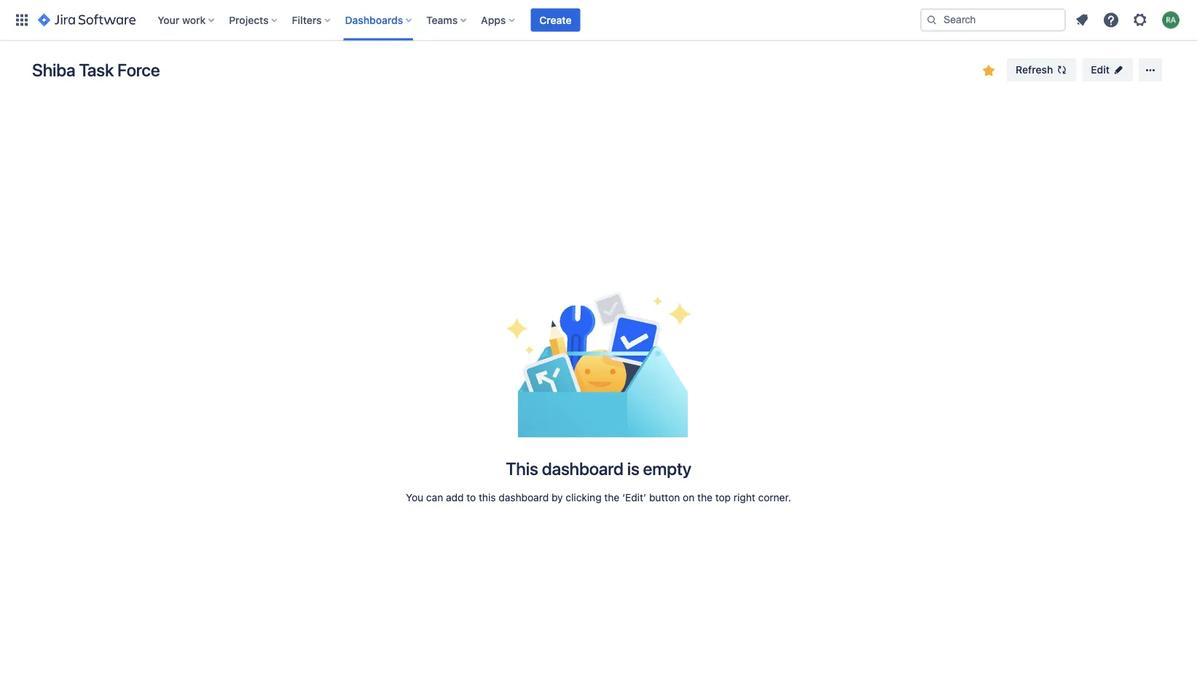 Task type: locate. For each thing, give the bounding box(es) containing it.
task
[[79, 60, 114, 80]]

to
[[466, 492, 476, 504]]

banner containing your work
[[0, 0, 1197, 41]]

your work
[[158, 14, 206, 26]]

help image
[[1102, 11, 1120, 29]]

'edit'
[[622, 492, 646, 504]]

0 horizontal spatial the
[[604, 492, 619, 504]]

refresh image
[[1056, 64, 1068, 76]]

banner
[[0, 0, 1197, 41]]

1 horizontal spatial the
[[697, 492, 713, 504]]

dashboards
[[345, 14, 403, 26]]

Search field
[[920, 8, 1066, 32]]

the left 'edit'
[[604, 492, 619, 504]]

apps
[[481, 14, 506, 26]]

dashboard down "this" on the bottom
[[499, 492, 549, 504]]

1 vertical spatial dashboard
[[499, 492, 549, 504]]

1 the from the left
[[604, 492, 619, 504]]

create
[[539, 14, 572, 26]]

add
[[446, 492, 464, 504]]

right
[[734, 492, 755, 504]]

the right on
[[697, 492, 713, 504]]

your profile and settings image
[[1162, 11, 1180, 29]]

on
[[683, 492, 695, 504]]

edit link
[[1082, 58, 1133, 82]]

this
[[506, 459, 538, 479]]

dashboard up 'clicking'
[[542, 459, 623, 479]]

you can add to this dashboard by clicking the 'edit' button on the top right corner.
[[406, 492, 791, 504]]

jira software image
[[38, 11, 136, 29], [38, 11, 136, 29]]

settings image
[[1132, 11, 1149, 29]]

star shiba task force image
[[980, 62, 998, 79]]

the
[[604, 492, 619, 504], [697, 492, 713, 504]]

shiba
[[32, 60, 75, 80]]

empty
[[643, 459, 691, 479]]

projects button
[[225, 8, 283, 32]]

dashboard
[[542, 459, 623, 479], [499, 492, 549, 504]]



Task type: describe. For each thing, give the bounding box(es) containing it.
edit
[[1091, 64, 1110, 76]]

shiba task force
[[32, 60, 160, 80]]

notifications image
[[1073, 11, 1091, 29]]

is
[[627, 459, 639, 479]]

work
[[182, 14, 206, 26]]

force
[[117, 60, 160, 80]]

can
[[426, 492, 443, 504]]

refresh button
[[1007, 58, 1076, 82]]

by
[[552, 492, 563, 504]]

your
[[158, 14, 179, 26]]

filters
[[292, 14, 322, 26]]

0 vertical spatial dashboard
[[542, 459, 623, 479]]

clicking
[[566, 492, 602, 504]]

projects
[[229, 14, 269, 26]]

primary element
[[9, 0, 920, 40]]

your work button
[[153, 8, 220, 32]]

appswitcher icon image
[[13, 11, 31, 29]]

2 the from the left
[[697, 492, 713, 504]]

empty dashboard img image
[[505, 272, 692, 459]]

this
[[479, 492, 496, 504]]

button
[[649, 492, 680, 504]]

teams button
[[422, 8, 472, 32]]

apps button
[[477, 8, 520, 32]]

this dashboard is empty
[[506, 459, 691, 479]]

create button
[[531, 8, 580, 32]]

corner.
[[758, 492, 791, 504]]

refresh
[[1016, 64, 1053, 76]]

more dashboard actions image
[[1142, 61, 1159, 79]]

filters button
[[288, 8, 336, 32]]

teams
[[426, 14, 458, 26]]

edit icon image
[[1113, 64, 1124, 76]]

dashboards button
[[341, 8, 418, 32]]

top
[[715, 492, 731, 504]]

you
[[406, 492, 423, 504]]

search image
[[926, 14, 938, 26]]



Task type: vqa. For each thing, say whether or not it's contained in the screenshot.
Task
yes



